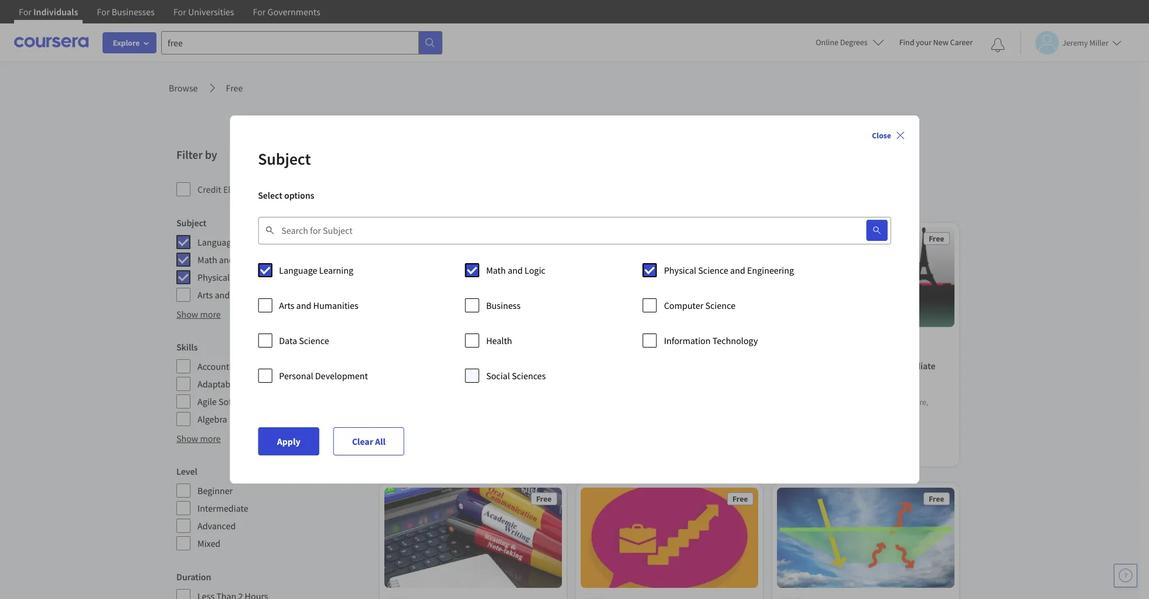 Task type: locate. For each thing, give the bounding box(es) containing it.
0 vertical spatial language
[[198, 236, 236, 248]]

subject inside dialog
[[258, 148, 311, 169]]

0 horizontal spatial arts
[[198, 289, 213, 301]]

1 vertical spatial beginner
[[198, 485, 233, 496]]

physical science and engineering inside subject group
[[198, 271, 328, 283]]

beginner for beginner · course · 1 - 3 months
[[389, 446, 420, 457]]

arts
[[198, 289, 213, 301], [279, 300, 295, 311]]

0 vertical spatial show more
[[176, 308, 221, 320]]

of
[[656, 340, 663, 351]]

0 vertical spatial more
[[200, 308, 221, 320]]

1 show from the top
[[176, 308, 198, 320]]

beginner · course · 1 - 3 months
[[389, 446, 496, 457]]

0 horizontal spatial learning
[[238, 236, 272, 248]]

0 horizontal spatial arts and humanities
[[198, 289, 277, 301]]

1 horizontal spatial subject
[[258, 148, 311, 169]]

1 horizontal spatial math and logic
[[486, 264, 546, 276]]

more down algebra
[[200, 433, 221, 444]]

businesses
[[112, 6, 155, 18]]

engineering inside select subject options element
[[747, 264, 794, 276]]

close button
[[868, 125, 910, 146]]

1 horizontal spatial logic
[[525, 264, 546, 276]]

0 horizontal spatial culture,
[[509, 383, 536, 394]]

·
[[422, 446, 424, 457], [451, 446, 453, 457]]

show more button for arts and humanities
[[176, 307, 221, 321]]

individuals
[[33, 6, 78, 18]]

university
[[433, 340, 467, 351], [620, 340, 655, 351]]

0 horizontal spatial physical
[[198, 271, 230, 283]]

show more up skills
[[176, 308, 221, 320]]

more
[[200, 308, 221, 320], [200, 433, 221, 444]]

math inside subject group
[[198, 254, 217, 266]]

yonsei university
[[409, 340, 467, 351]]

show for algebra
[[176, 433, 198, 444]]

1 horizontal spatial communication, culture, writing
[[782, 397, 929, 419]]

personal
[[279, 370, 313, 382]]

1 vertical spatial communication,
[[843, 397, 900, 408]]

3 for from the left
[[173, 6, 186, 18]]

0 vertical spatial show more button
[[176, 307, 221, 321]]

· left 1
[[451, 446, 453, 457]]

1 more from the top
[[200, 308, 221, 320]]

social sciences
[[486, 370, 546, 382]]

beginner up advanced
[[198, 485, 233, 496]]

1 horizontal spatial beginner
[[389, 446, 420, 457]]

intermediate up advanced
[[198, 502, 248, 514]]

your
[[916, 37, 932, 47]]

0 horizontal spatial ·
[[422, 446, 424, 457]]

learning inside select subject options element
[[319, 264, 353, 276]]

intermediate
[[884, 360, 936, 372], [198, 502, 248, 514]]

0 vertical spatial show
[[176, 308, 198, 320]]

1 vertical spatial intermediate
[[198, 502, 248, 514]]

1 vertical spatial show
[[176, 433, 198, 444]]

math and logic
[[198, 254, 257, 266], [486, 264, 546, 276]]

physical science and engineering
[[664, 264, 794, 276], [198, 271, 328, 283]]

1 horizontal spatial development
[[315, 370, 368, 382]]

course
[[425, 446, 449, 457]]

writing down course
[[782, 409, 807, 419]]

show more for algebra
[[176, 433, 221, 444]]

show more button down algebra
[[176, 431, 221, 445]]

development right personal
[[315, 370, 368, 382]]

more up 'accounting'
[[200, 308, 221, 320]]

language
[[198, 236, 236, 248], [279, 264, 317, 276]]

subject down credit
[[176, 217, 206, 229]]

writing up the 4.9 on the bottom
[[389, 395, 414, 405]]

1 university from the left
[[433, 340, 467, 351]]

university right yonsei
[[433, 340, 467, 351]]

Search by keyword search field
[[281, 216, 839, 244]]

for left universities
[[173, 6, 186, 18]]

1 vertical spatial subject
[[176, 217, 206, 229]]

en
[[813, 360, 823, 372]]

None search field
[[161, 31, 443, 54]]

subject up select options
[[258, 148, 311, 169]]

communication, culture, writing
[[389, 383, 536, 405], [782, 397, 929, 419]]

1 horizontal spatial engineering
[[747, 264, 794, 276]]

1 horizontal spatial language learning
[[279, 264, 353, 276]]

1 vertical spatial learning
[[319, 264, 353, 276]]

0 horizontal spatial language learning
[[198, 236, 272, 248]]

3
[[465, 446, 469, 457]]

1 vertical spatial show more button
[[176, 431, 221, 445]]

information technology
[[664, 335, 758, 346]]

arts up the data
[[279, 300, 295, 311]]

subject dialog
[[230, 115, 920, 484]]

1 horizontal spatial arts
[[279, 300, 295, 311]]

1 vertical spatial language
[[279, 264, 317, 276]]

0 horizontal spatial math
[[198, 254, 217, 266]]

0 horizontal spatial university
[[433, 340, 467, 351]]

0 horizontal spatial writing
[[389, 395, 414, 405]]

subject inside group
[[176, 217, 206, 229]]

for left the businesses
[[97, 6, 110, 18]]

learning
[[238, 236, 272, 248], [319, 264, 353, 276]]

humanities
[[232, 289, 277, 301], [313, 300, 359, 311]]

beginner down the 4.9 on the bottom
[[389, 446, 420, 457]]

university for the
[[620, 340, 655, 351]]

culture, down sciences
[[509, 383, 536, 394]]

writing
[[389, 395, 414, 405], [782, 409, 807, 419]]

science
[[698, 264, 729, 276], [232, 271, 262, 283], [706, 300, 736, 311], [299, 335, 329, 346]]

duration
[[176, 571, 211, 583]]

and
[[219, 254, 234, 266], [508, 264, 523, 276], [730, 264, 745, 276], [264, 271, 279, 283], [215, 289, 230, 301], [296, 300, 311, 311]]

2 show more from the top
[[176, 433, 221, 444]]

for for individuals
[[19, 6, 32, 18]]

communication,
[[450, 383, 507, 394], [843, 397, 900, 408]]

0 horizontal spatial intermediate
[[198, 502, 248, 514]]

1 horizontal spatial learning
[[319, 264, 353, 276]]

free
[[226, 82, 243, 94], [537, 233, 552, 244], [733, 233, 749, 244], [929, 233, 945, 244], [537, 494, 552, 504], [733, 494, 749, 504], [929, 494, 945, 504]]

beginner inside level group
[[198, 485, 233, 496]]

more for algebra
[[200, 433, 221, 444]]

physical inside select subject options element
[[664, 264, 697, 276]]

arts inside subject group
[[198, 289, 213, 301]]

arts and humanities inside select subject options element
[[279, 300, 359, 311]]

select
[[258, 189, 282, 201]]

university left the of
[[620, 340, 655, 351]]

show more button up skills
[[176, 307, 221, 321]]

1 for from the left
[[19, 6, 32, 18]]

for left individuals
[[19, 6, 32, 18]]

0 vertical spatial learning
[[238, 236, 272, 248]]

university for yonsei
[[433, 340, 467, 351]]

computer
[[664, 300, 704, 311]]

more for arts and humanities
[[200, 308, 221, 320]]

math
[[198, 254, 217, 266], [486, 264, 506, 276]]

select options
[[258, 189, 314, 201]]

1 horizontal spatial intermediate
[[884, 360, 936, 372]]

options
[[284, 189, 314, 201]]

development down personal
[[255, 396, 308, 407]]

language inside subject group
[[198, 236, 236, 248]]

apply button
[[258, 427, 319, 455]]

1 vertical spatial development
[[255, 396, 308, 407]]

arts up skills
[[198, 289, 213, 301]]

1 horizontal spatial language
[[279, 264, 317, 276]]

1 horizontal spatial arts and humanities
[[279, 300, 359, 311]]

1 vertical spatial show more
[[176, 433, 221, 444]]

4.9
[[401, 432, 412, 443]]

0 horizontal spatial communication,
[[450, 383, 507, 394]]

physical inside subject group
[[198, 271, 230, 283]]

show more button
[[176, 307, 221, 321], [176, 431, 221, 445]]

culture, down the 'étudier en france: french intermediate course b1-b2' link
[[902, 397, 929, 408]]

find your new career link
[[894, 35, 979, 50]]

1 show more button from the top
[[176, 307, 221, 321]]

the
[[606, 340, 618, 351]]

communication, culture, writing down social
[[389, 383, 536, 405]]

language learning inside select subject options element
[[279, 264, 353, 276]]

engineering
[[747, 264, 794, 276], [281, 271, 328, 283]]

0 vertical spatial development
[[315, 370, 368, 382]]

2 show more button from the top
[[176, 431, 221, 445]]

physical
[[664, 264, 697, 276], [198, 271, 230, 283]]

1 show more from the top
[[176, 308, 221, 320]]

1 horizontal spatial math
[[486, 264, 506, 276]]

1 vertical spatial more
[[200, 433, 221, 444]]

arts inside select subject options element
[[279, 300, 295, 311]]

filter by
[[176, 147, 217, 162]]

· left course
[[422, 446, 424, 457]]

2 more from the top
[[200, 433, 221, 444]]

0 horizontal spatial communication, culture, writing
[[389, 383, 536, 405]]

1 horizontal spatial physical
[[664, 264, 697, 276]]

for
[[19, 6, 32, 18], [97, 6, 110, 18], [173, 6, 186, 18], [253, 6, 266, 18]]

0 vertical spatial communication,
[[450, 383, 507, 394]]

4 for from the left
[[253, 6, 266, 18]]

0 horizontal spatial logic
[[236, 254, 257, 266]]

show
[[176, 308, 198, 320], [176, 433, 198, 444]]

for for universities
[[173, 6, 186, 18]]

0 horizontal spatial physical science and engineering
[[198, 271, 328, 283]]

adaptability
[[198, 378, 245, 390]]

communication, down social
[[450, 383, 507, 394]]

skills group
[[176, 340, 368, 427]]

1 horizontal spatial humanities
[[313, 300, 359, 311]]

0 vertical spatial language learning
[[198, 236, 272, 248]]

sciences
[[512, 370, 546, 382]]

0 vertical spatial intermediate
[[884, 360, 936, 372]]

culture,
[[509, 383, 536, 394], [902, 397, 929, 408]]

for left governments
[[253, 6, 266, 18]]

1 horizontal spatial university
[[620, 340, 655, 351]]

2 for from the left
[[97, 6, 110, 18]]

beginner
[[389, 446, 420, 457], [198, 485, 233, 496]]

0 vertical spatial subject
[[258, 148, 311, 169]]

the university of sydney
[[606, 340, 690, 351]]

2 university from the left
[[620, 340, 655, 351]]

1 horizontal spatial ·
[[451, 446, 453, 457]]

development inside skills group
[[255, 396, 308, 407]]

b2
[[823, 374, 834, 386]]

0 horizontal spatial beginner
[[198, 485, 233, 496]]

show more down algebra
[[176, 433, 221, 444]]

for for governments
[[253, 6, 266, 18]]

1
[[455, 446, 459, 457]]

communication, culture, writing down étudier en france: french intermediate course b1-b2
[[782, 397, 929, 419]]

eligible
[[223, 183, 252, 195]]

0 horizontal spatial subject
[[176, 217, 206, 229]]

1 horizontal spatial culture,
[[902, 397, 929, 408]]

show up skills
[[176, 308, 198, 320]]

show more for arts and humanities
[[176, 308, 221, 320]]

0 horizontal spatial language
[[198, 236, 236, 248]]

agile
[[198, 396, 217, 407]]

0 horizontal spatial engineering
[[281, 271, 328, 283]]

0 horizontal spatial math and logic
[[198, 254, 257, 266]]

0 vertical spatial beginner
[[389, 446, 420, 457]]

show down algebra
[[176, 433, 198, 444]]

0 horizontal spatial humanities
[[232, 289, 277, 301]]

language learning
[[198, 236, 272, 248], [279, 264, 353, 276]]

1 horizontal spatial physical science and engineering
[[664, 264, 794, 276]]

development
[[315, 370, 368, 382], [255, 396, 308, 407]]

subject
[[258, 148, 311, 169], [176, 217, 206, 229]]

1 vertical spatial language learning
[[279, 264, 353, 276]]

filter
[[176, 147, 203, 162]]

physical science and engineering inside select subject options element
[[664, 264, 794, 276]]

1 vertical spatial writing
[[782, 409, 807, 419]]

communication, down the 'étudier en france: french intermediate course b1-b2' link
[[843, 397, 900, 408]]

intermediate right french
[[884, 360, 936, 372]]

close
[[872, 130, 891, 141]]

0 horizontal spatial development
[[255, 396, 308, 407]]

2 show from the top
[[176, 433, 198, 444]]

show more
[[176, 308, 221, 320], [176, 433, 221, 444]]



Task type: vqa. For each thing, say whether or not it's contained in the screenshot.
Hec Paris Logo
no



Task type: describe. For each thing, give the bounding box(es) containing it.
intermediate inside étudier en france: french intermediate course b1-b2
[[884, 360, 936, 372]]

yonsei
[[409, 340, 431, 351]]

select subject options element
[[258, 259, 891, 399]]

banner navigation
[[9, 0, 330, 32]]

science inside subject group
[[232, 271, 262, 283]]

software
[[219, 396, 253, 407]]

clear all button
[[333, 427, 404, 455]]

show notifications image
[[991, 38, 1005, 52]]

search image
[[873, 226, 882, 235]]

subject group
[[176, 216, 368, 302]]

social
[[486, 370, 510, 382]]

find your new career
[[900, 37, 973, 47]]

for businesses
[[97, 6, 155, 18]]

accounting
[[198, 360, 241, 372]]

by
[[205, 147, 217, 162]]

clear all
[[352, 436, 385, 447]]

all
[[375, 436, 385, 447]]

agile software development
[[198, 396, 308, 407]]

duration group
[[176, 570, 368, 599]]

personal development
[[279, 370, 368, 382]]

data
[[279, 335, 297, 346]]

credit eligible
[[198, 183, 252, 195]]

advanced
[[198, 520, 236, 532]]

math and logic inside subject group
[[198, 254, 257, 266]]

0 vertical spatial writing
[[389, 395, 414, 405]]

1 horizontal spatial writing
[[782, 409, 807, 419]]

for for businesses
[[97, 6, 110, 18]]

logic inside subject group
[[236, 254, 257, 266]]

language inside select subject options element
[[279, 264, 317, 276]]

apply
[[277, 436, 300, 447]]

browse
[[169, 82, 198, 94]]

skills
[[176, 341, 198, 353]]

étudier
[[782, 360, 811, 372]]

french
[[855, 360, 882, 372]]

humanities inside subject group
[[232, 289, 277, 301]]

for universities
[[173, 6, 234, 18]]

credit
[[198, 183, 221, 195]]

computer science
[[664, 300, 736, 311]]

algebra
[[198, 413, 227, 425]]

development inside select subject options element
[[315, 370, 368, 382]]

help center image
[[1119, 569, 1133, 583]]

course
[[782, 374, 808, 386]]

étudier en france: french intermediate course b1-b2 link
[[782, 359, 950, 387]]

b1-
[[810, 374, 823, 386]]

level
[[176, 465, 197, 477]]

math inside select subject options element
[[486, 264, 506, 276]]

information
[[664, 335, 711, 346]]

career
[[950, 37, 973, 47]]

find
[[900, 37, 915, 47]]

étudier en france: french intermediate course b1-b2
[[782, 360, 936, 386]]

new
[[934, 37, 949, 47]]

1 vertical spatial culture,
[[902, 397, 929, 408]]

data science
[[279, 335, 329, 346]]

universities
[[188, 6, 234, 18]]

sydney
[[665, 340, 690, 351]]

2 · from the left
[[451, 446, 453, 457]]

clear
[[352, 436, 373, 447]]

math and logic inside select subject options element
[[486, 264, 546, 276]]

-
[[460, 446, 463, 457]]

level group
[[176, 464, 368, 551]]

months
[[470, 446, 496, 457]]

engineering inside subject group
[[281, 271, 328, 283]]

beginner for beginner
[[198, 485, 233, 496]]

show more button for algebra
[[176, 431, 221, 445]]

health
[[486, 335, 512, 346]]

france:
[[824, 360, 853, 372]]

coursera image
[[14, 33, 89, 52]]

business
[[486, 300, 521, 311]]

technology
[[713, 335, 758, 346]]

1 · from the left
[[422, 446, 424, 457]]

logic inside select subject options element
[[525, 264, 546, 276]]

humanities inside select subject options element
[[313, 300, 359, 311]]

language learning inside subject group
[[198, 236, 272, 248]]

arts and humanities inside subject group
[[198, 289, 277, 301]]

for individuals
[[19, 6, 78, 18]]

show for arts and humanities
[[176, 308, 198, 320]]

governments
[[268, 6, 320, 18]]

learning inside subject group
[[238, 236, 272, 248]]

browse link
[[169, 81, 198, 95]]

for governments
[[253, 6, 320, 18]]

mixed
[[198, 538, 221, 549]]

0 vertical spatial culture,
[[509, 383, 536, 394]]

intermediate inside level group
[[198, 502, 248, 514]]

1 horizontal spatial communication,
[[843, 397, 900, 408]]



